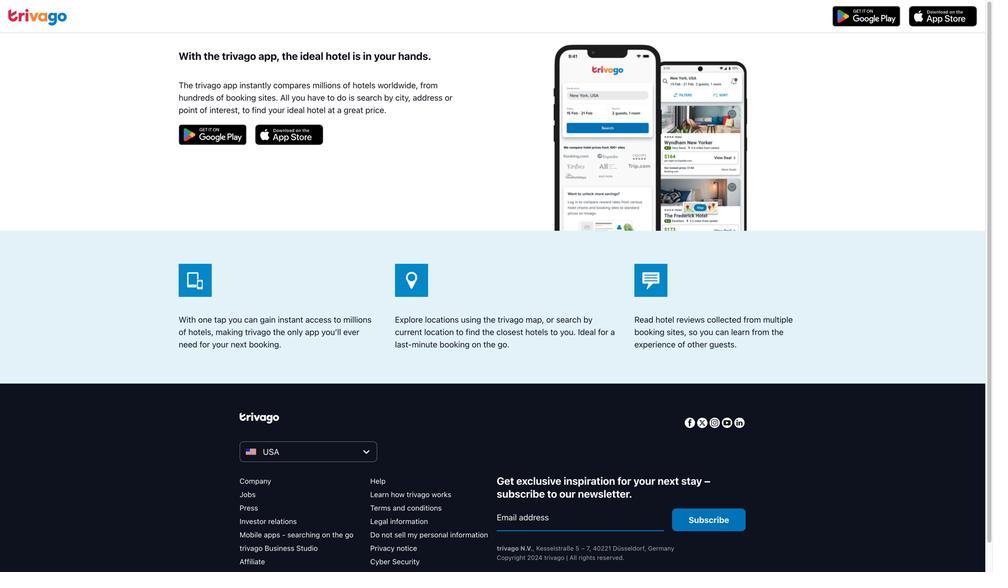 Task type: vqa. For each thing, say whether or not it's contained in the screenshot.
left &
no



Task type: locate. For each thing, give the bounding box(es) containing it.
you inside with one tap you can gain instant access to millions of hotels, making trivago the only app you'll ever need for your next booking.
[[229, 315, 242, 325]]

or right address at the left
[[445, 93, 453, 103]]

1 vertical spatial –
[[581, 545, 585, 552]]

subscribe
[[689, 516, 730, 525]]

trivago down mobile at left bottom
[[240, 544, 263, 553]]

0 horizontal spatial for
[[200, 340, 210, 350]]

1 horizontal spatial search
[[557, 315, 582, 325]]

0 horizontal spatial by
[[384, 93, 393, 103]]

0 vertical spatial search
[[357, 93, 382, 103]]

search inside the trivago app instantly compares  millions of  hotels worldwide, from hundreds of booking sites. all you have to do is search by city, address or point of interest, to find your ideal hotel at a great price.
[[357, 93, 382, 103]]

0 horizontal spatial google play store logo image
[[179, 125, 255, 145]]

instant
[[278, 315, 303, 325]]

privacy notice link
[[371, 544, 417, 553]]

next
[[231, 340, 247, 350], [658, 475, 679, 487]]

find down using
[[466, 327, 480, 337]]

search up you. in the right bottom of the page
[[557, 315, 582, 325]]

0 vertical spatial find
[[252, 105, 266, 115]]

booking inside explore locations using the trivago map, or search by current location to find the closest hotels to you. ideal for a last-minute booking on the go.
[[440, 340, 470, 350]]

0 vertical spatial ideal
[[300, 50, 324, 62]]

to inside with one tap you can gain instant access to millions of hotels, making trivago the only app you'll ever need for your next booking.
[[334, 315, 341, 325]]

search inside explore locations using the trivago map, or search by current location to find the closest hotels to you. ideal for a last-minute booking on the go.
[[557, 315, 582, 325]]

0 vertical spatial –
[[705, 475, 711, 487]]

to left you. in the right bottom of the page
[[551, 327, 558, 337]]

0 vertical spatial you
[[292, 93, 305, 103]]

get exclusive inspiration for your next stay – subscribe to our newsletter.
[[497, 475, 711, 500]]

ideal down "compares"
[[287, 105, 305, 115]]

your down making
[[212, 340, 229, 350]]

1 horizontal spatial app
[[305, 327, 319, 337]]

can inside read hotel reviews collected from multiple booking sites, so you can learn from the experience of other guests.
[[716, 327, 729, 337]]

on right searching
[[322, 531, 330, 540]]

help link
[[371, 477, 386, 486]]

our
[[560, 488, 576, 500]]

trivago down kesselstraße
[[545, 555, 565, 562]]

your
[[374, 50, 396, 62], [269, 105, 285, 115], [212, 340, 229, 350], [634, 475, 656, 487]]

1 horizontal spatial all
[[570, 555, 577, 562]]

0 horizontal spatial or
[[445, 93, 453, 103]]

hotel left in
[[326, 50, 351, 62]]

to left our
[[548, 488, 557, 500]]

hotel
[[326, 50, 351, 62], [307, 105, 326, 115], [656, 315, 675, 325]]

1 horizontal spatial apple store logo image
[[909, 6, 986, 27]]

or right map,
[[547, 315, 554, 325]]

to down using
[[456, 327, 464, 337]]

1 vertical spatial can
[[716, 327, 729, 337]]

1 vertical spatial hotels
[[526, 327, 549, 337]]

0 horizontal spatial can
[[244, 315, 258, 325]]

is
[[353, 50, 361, 62], [349, 93, 355, 103]]

legal information link
[[371, 518, 428, 526]]

1 horizontal spatial by
[[584, 315, 593, 325]]

or inside the trivago app instantly compares  millions of  hotels worldwide, from hundreds of booking sites. all you have to do is search by city, address or point of interest, to find your ideal hotel at a great price.
[[445, 93, 453, 103]]

app inside with one tap you can gain instant access to millions of hotels, making trivago the only app you'll ever need for your next booking.
[[305, 327, 319, 337]]

1 vertical spatial ideal
[[287, 105, 305, 115]]

of
[[343, 80, 351, 90], [216, 93, 224, 103], [200, 105, 208, 115], [179, 327, 186, 337], [678, 340, 686, 350]]

to inside get exclusive inspiration for your next stay – subscribe to our newsletter.
[[548, 488, 557, 500]]

point
[[179, 105, 198, 115]]

2 with from the top
[[179, 315, 196, 325]]

2 vertical spatial for
[[618, 475, 632, 487]]

press
[[240, 504, 258, 513]]

cyber security link
[[371, 558, 420, 566]]

search up a great price.
[[357, 93, 382, 103]]

düsseldorf,
[[613, 545, 647, 552]]

instantly
[[240, 80, 271, 90]]

to up you'll
[[334, 315, 341, 325]]

1 vertical spatial next
[[658, 475, 679, 487]]

trivago up closest
[[498, 315, 524, 325]]

2 vertical spatial you
[[700, 327, 714, 337]]

so
[[689, 327, 698, 337]]

the left go
[[332, 531, 343, 540]]

1 horizontal spatial find
[[466, 327, 480, 337]]

0 vertical spatial all
[[280, 93, 290, 103]]

can up guests.
[[716, 327, 729, 337]]

0 horizontal spatial apple store logo image
[[255, 125, 332, 145]]

0 vertical spatial is
[[353, 50, 361, 62]]

millions
[[313, 80, 341, 90], [344, 315, 372, 325]]

booking down instantly
[[226, 93, 256, 103]]

address
[[413, 93, 443, 103]]

how
[[391, 491, 405, 499]]

by left city,
[[384, 93, 393, 103]]

the down multiple
[[772, 327, 784, 337]]

information
[[390, 518, 428, 526], [450, 531, 488, 540]]

your left stay
[[634, 475, 656, 487]]

n.v.
[[521, 545, 533, 552]]

7,
[[587, 545, 592, 552]]

with the trivago app, the ideal hotel is in your hands.
[[179, 50, 431, 62]]

legal
[[371, 518, 388, 526]]

trivago inside the trivago app instantly compares  millions of  hotels worldwide, from hundreds of booking sites. all you have to do is search by city, address or point of interest, to find your ideal hotel at a great price.
[[195, 80, 221, 90]]

hotels down map,
[[526, 327, 549, 337]]

inspiration
[[564, 475, 616, 487]]

from up learn
[[744, 315, 761, 325]]

you down "compares"
[[292, 93, 305, 103]]

apple store logo image
[[909, 6, 986, 27], [255, 125, 332, 145]]

for down hotels, on the left bottom of the page
[[200, 340, 210, 350]]

0 vertical spatial google play store logo image
[[833, 6, 909, 27]]

with for with the trivago app, the ideal hotel is in your hands.
[[179, 50, 202, 62]]

1 horizontal spatial next
[[658, 475, 679, 487]]

the up 'hundreds'
[[204, 50, 220, 62]]

of up interest,
[[216, 93, 224, 103]]

of inside read hotel reviews collected from multiple booking sites, so you can learn from the experience of other guests.
[[678, 340, 686, 350]]

of down "sites,"
[[678, 340, 686, 350]]

1 vertical spatial with
[[179, 315, 196, 325]]

do not sell my personal information button
[[371, 531, 488, 540]]

2 vertical spatial hotel
[[656, 315, 675, 325]]

0 vertical spatial for
[[598, 327, 609, 337]]

on down using
[[472, 340, 482, 350]]

0 vertical spatial can
[[244, 315, 258, 325]]

can left gain
[[244, 315, 258, 325]]

1 horizontal spatial –
[[705, 475, 711, 487]]

1 vertical spatial booking
[[635, 327, 665, 337]]

with left the 'one' in the left bottom of the page
[[179, 315, 196, 325]]

information down terms and conditions link
[[390, 518, 428, 526]]

from inside the trivago app instantly compares  millions of  hotels worldwide, from hundreds of booking sites. all you have to do is search by city, address or point of interest, to find your ideal hotel at a great price.
[[421, 80, 438, 90]]

you inside read hotel reviews collected from multiple booking sites, so you can learn from the experience of other guests.
[[700, 327, 714, 337]]

with one tap you can gain instant access to millions of hotels, making trivago the only app you'll ever need for your next booking.
[[179, 315, 372, 350]]

learn how trivago works link
[[371, 491, 452, 499]]

your inside with one tap you can gain instant access to millions of hotels, making trivago the only app you'll ever need for your next booking.
[[212, 340, 229, 350]]

minute
[[412, 340, 438, 350]]

0 horizontal spatial next
[[231, 340, 247, 350]]

from up address at the left
[[421, 80, 438, 90]]

app down the access
[[305, 327, 319, 337]]

– right stay
[[705, 475, 711, 487]]

0 horizontal spatial app
[[223, 80, 238, 90]]

0 vertical spatial on
[[472, 340, 482, 350]]

your down sites.
[[269, 105, 285, 115]]

2 horizontal spatial for
[[618, 475, 632, 487]]

or
[[445, 93, 453, 103], [547, 315, 554, 325]]

you inside the trivago app instantly compares  millions of  hotels worldwide, from hundreds of booking sites. all you have to do is search by city, address or point of interest, to find your ideal hotel at a great price.
[[292, 93, 305, 103]]

your inside get exclusive inspiration for your next stay – subscribe to our newsletter.
[[634, 475, 656, 487]]

from right learn
[[752, 327, 770, 337]]

find
[[252, 105, 266, 115], [466, 327, 480, 337]]

0 horizontal spatial search
[[357, 93, 382, 103]]

all down "compares"
[[280, 93, 290, 103]]

rights
[[579, 555, 596, 562]]

worldwide,
[[378, 80, 418, 90]]

1 horizontal spatial or
[[547, 315, 554, 325]]

works
[[432, 491, 452, 499]]

of down 'hundreds'
[[200, 105, 208, 115]]

for
[[598, 327, 609, 337], [200, 340, 210, 350], [618, 475, 632, 487]]

on inside explore locations using the trivago map, or search by current location to find the closest hotels to you. ideal for a last-minute booking on the go.
[[472, 340, 482, 350]]

millions inside with one tap you can gain instant access to millions of hotels, making trivago the only app you'll ever need for your next booking.
[[344, 315, 372, 325]]

2 horizontal spatial you
[[700, 327, 714, 337]]

1 vertical spatial search
[[557, 315, 582, 325]]

tap
[[214, 315, 226, 325]]

– right 5
[[581, 545, 585, 552]]

for inside get exclusive inspiration for your next stay – subscribe to our newsletter.
[[618, 475, 632, 487]]

of up need at the left of the page
[[179, 327, 186, 337]]

0 horizontal spatial hotels
[[353, 80, 376, 90]]

information right personal
[[450, 531, 488, 540]]

with up the
[[179, 50, 202, 62]]

from
[[421, 80, 438, 90], [744, 315, 761, 325], [752, 327, 770, 337]]

you.
[[560, 327, 576, 337]]

you'll
[[322, 327, 341, 337]]

1 vertical spatial millions
[[344, 315, 372, 325]]

0 vertical spatial from
[[421, 80, 438, 90]]

with for with one tap you can gain instant access to millions of hotels, making trivago the only app you'll ever need for your next booking.
[[179, 315, 196, 325]]

1 horizontal spatial booking
[[440, 340, 470, 350]]

you up making
[[229, 315, 242, 325]]

booking up 'experience'
[[635, 327, 665, 337]]

sell
[[395, 531, 406, 540]]

0 vertical spatial millions
[[313, 80, 341, 90]]

trivago logo image
[[8, 9, 67, 26]]

0 vertical spatial booking
[[226, 93, 256, 103]]

0 horizontal spatial millions
[[313, 80, 341, 90]]

2 vertical spatial booking
[[440, 340, 470, 350]]

go.
[[498, 340, 510, 350]]

millions inside the trivago app instantly compares  millions of  hotels worldwide, from hundreds of booking sites. all you have to do is search by city, address or point of interest, to find your ideal hotel at a great price.
[[313, 80, 341, 90]]

to
[[327, 93, 335, 103], [242, 105, 250, 115], [334, 315, 341, 325], [456, 327, 464, 337], [551, 327, 558, 337], [548, 488, 557, 500]]

0 horizontal spatial information
[[390, 518, 428, 526]]

1 horizontal spatial hotels
[[526, 327, 549, 337]]

with inside with one tap you can gain instant access to millions of hotels, making trivago the only app you'll ever need for your next booking.
[[179, 315, 196, 325]]

trivago up 'hundreds'
[[195, 80, 221, 90]]

0 vertical spatial with
[[179, 50, 202, 62]]

by inside explore locations using the trivago map, or search by current location to find the closest hotels to you. ideal for a last-minute booking on the go.
[[584, 315, 593, 325]]

1 vertical spatial you
[[229, 315, 242, 325]]

1 vertical spatial for
[[200, 340, 210, 350]]

1 vertical spatial all
[[570, 555, 577, 562]]

booking down location
[[440, 340, 470, 350]]

1 horizontal spatial google play store logo image
[[833, 6, 909, 27]]

using
[[461, 315, 482, 325]]

hotels up a great price.
[[353, 80, 376, 90]]

is left in
[[353, 50, 361, 62]]

1 vertical spatial hotel
[[307, 105, 326, 115]]

for inside explore locations using the trivago map, or search by current location to find the closest hotels to you. ideal for a last-minute booking on the go.
[[598, 327, 609, 337]]

trivago up booking.
[[245, 327, 271, 337]]

all right |
[[570, 555, 577, 562]]

1 vertical spatial is
[[349, 93, 355, 103]]

google play store logo image
[[833, 6, 909, 27], [179, 125, 255, 145]]

app inside the trivago app instantly compares  millions of  hotels worldwide, from hundreds of booking sites. all you have to do is search by city, address or point of interest, to find your ideal hotel at a great price.
[[223, 80, 238, 90]]

you
[[292, 93, 305, 103], [229, 315, 242, 325], [700, 327, 714, 337]]

0 vertical spatial information
[[390, 518, 428, 526]]

privacy
[[371, 544, 395, 553]]

0 horizontal spatial booking
[[226, 93, 256, 103]]

reserved.
[[598, 555, 625, 562]]

by up ideal
[[584, 315, 593, 325]]

1 vertical spatial app
[[305, 327, 319, 337]]

1 vertical spatial apple store logo image
[[255, 125, 332, 145]]

your right in
[[374, 50, 396, 62]]

2 horizontal spatial booking
[[635, 327, 665, 337]]

in
[[363, 50, 372, 62]]

0 vertical spatial or
[[445, 93, 453, 103]]

1 vertical spatial on
[[322, 531, 330, 540]]

1 horizontal spatial on
[[472, 340, 482, 350]]

search
[[357, 93, 382, 103], [557, 315, 582, 325]]

next down making
[[231, 340, 247, 350]]

the left only
[[273, 327, 285, 337]]

hotel down have
[[307, 105, 326, 115]]

kesselstraße
[[537, 545, 574, 552]]

on
[[472, 340, 482, 350], [322, 531, 330, 540]]

ideal up "compares"
[[300, 50, 324, 62]]

all inside the trivago app instantly compares  millions of  hotels worldwide, from hundreds of booking sites. all you have to do is search by city, address or point of interest, to find your ideal hotel at a great price.
[[280, 93, 290, 103]]

0 vertical spatial next
[[231, 340, 247, 350]]

need
[[179, 340, 198, 350]]

1 horizontal spatial information
[[450, 531, 488, 540]]

40221
[[593, 545, 612, 552]]

0 horizontal spatial you
[[229, 315, 242, 325]]

all
[[280, 93, 290, 103], [570, 555, 577, 562]]

millions up have
[[313, 80, 341, 90]]

you right so
[[700, 327, 714, 337]]

learn
[[732, 327, 750, 337]]

with
[[179, 50, 202, 62], [179, 315, 196, 325]]

apple store logo image for the top google play store logo
[[909, 6, 986, 27]]

hotel up "sites,"
[[656, 315, 675, 325]]

hotels inside explore locations using the trivago map, or search by current location to find the closest hotels to you. ideal for a last-minute booking on the go.
[[526, 327, 549, 337]]

millions up ever
[[344, 315, 372, 325]]

2 vertical spatial from
[[752, 327, 770, 337]]

for left a
[[598, 327, 609, 337]]

app
[[223, 80, 238, 90], [305, 327, 319, 337]]

1 horizontal spatial for
[[598, 327, 609, 337]]

hotel inside read hotel reviews collected from multiple booking sites, so you can learn from the experience of other guests.
[[656, 315, 675, 325]]

all inside trivago n.v. , kesselstraße 5 – 7, 40221 düsseldorf, germany copyright 2024 trivago | all rights reserved.
[[570, 555, 577, 562]]

1 horizontal spatial you
[[292, 93, 305, 103]]

app left instantly
[[223, 80, 238, 90]]

0 horizontal spatial –
[[581, 545, 585, 552]]

0 horizontal spatial on
[[322, 531, 330, 540]]

copyright
[[497, 555, 526, 562]]

0 vertical spatial app
[[223, 80, 238, 90]]

0 horizontal spatial all
[[280, 93, 290, 103]]

gain
[[260, 315, 276, 325]]

1 vertical spatial google play store logo image
[[179, 125, 255, 145]]

1 horizontal spatial millions
[[344, 315, 372, 325]]

5
[[576, 545, 580, 552]]

1 vertical spatial by
[[584, 315, 593, 325]]

0 vertical spatial hotels
[[353, 80, 376, 90]]

find inside the trivago app instantly compares  millions of  hotels worldwide, from hundreds of booking sites. all you have to do is search by city, address or point of interest, to find your ideal hotel at a great price.
[[252, 105, 266, 115]]

0 horizontal spatial find
[[252, 105, 266, 115]]

next left stay
[[658, 475, 679, 487]]

do
[[337, 93, 347, 103]]

1 vertical spatial or
[[547, 315, 554, 325]]

help learn how trivago works terms and conditions legal information do not sell my personal information privacy notice cyber security
[[371, 477, 488, 566]]

terms and conditions link
[[371, 504, 442, 513]]

1 vertical spatial find
[[466, 327, 480, 337]]

0 vertical spatial apple store logo image
[[909, 6, 986, 27]]

for up newsletter.
[[618, 475, 632, 487]]

can inside with one tap you can gain instant access to millions of hotels, making trivago the only app you'll ever need for your next booking.
[[244, 315, 258, 325]]

find down sites.
[[252, 105, 266, 115]]

trivago up conditions
[[407, 491, 430, 499]]

1 horizontal spatial can
[[716, 327, 729, 337]]

1 with from the top
[[179, 50, 202, 62]]

0 vertical spatial by
[[384, 93, 393, 103]]

is right do
[[349, 93, 355, 103]]

business
[[265, 544, 295, 553]]



Task type: describe. For each thing, give the bounding box(es) containing it.
next inside with one tap you can gain instant access to millions of hotels, making trivago the only app you'll ever need for your next booking.
[[231, 340, 247, 350]]

company jobs press investor relations mobile apps - searching on the go trivago business studio affiliate
[[240, 477, 354, 566]]

location
[[425, 327, 454, 337]]

trivago inside help learn how trivago works terms and conditions legal information do not sell my personal information privacy notice cyber security
[[407, 491, 430, 499]]

making
[[216, 327, 243, 337]]

– inside get exclusive inspiration for your next stay – subscribe to our newsletter.
[[705, 475, 711, 487]]

-
[[282, 531, 286, 540]]

hotels inside the trivago app instantly compares  millions of  hotels worldwide, from hundreds of booking sites. all you have to do is search by city, address or point of interest, to find your ideal hotel at a great price.
[[353, 80, 376, 90]]

reviews
[[677, 315, 705, 325]]

read hotel reviews collected from multiple booking sites, so you can learn from the experience of other guests.
[[635, 315, 793, 350]]

the trivago app instantly compares  millions of  hotels worldwide, from hundreds of booking sites. all you have to do is search by city, address or point of interest, to find your ideal hotel at a great price.
[[179, 80, 453, 115]]

– inside trivago n.v. , kesselstraße 5 – 7, 40221 düsseldorf, germany copyright 2024 trivago | all rights reserved.
[[581, 545, 585, 552]]

a
[[611, 327, 615, 337]]

trivago business studio link
[[240, 544, 318, 553]]

personal
[[420, 531, 449, 540]]

not
[[382, 531, 393, 540]]

jobs
[[240, 491, 256, 499]]

conditions
[[407, 504, 442, 513]]

of inside with one tap you can gain instant access to millions of hotels, making trivago the only app you'll ever need for your next booking.
[[179, 327, 186, 337]]

and
[[393, 504, 405, 513]]

,
[[533, 545, 535, 552]]

go
[[345, 531, 354, 540]]

affiliate
[[240, 558, 265, 566]]

studio
[[297, 544, 318, 553]]

multiple
[[764, 315, 793, 325]]

investor
[[240, 518, 266, 526]]

have
[[308, 93, 325, 103]]

or inside explore locations using the trivago map, or search by current location to find the closest hotels to you. ideal for a last-minute booking on the go.
[[547, 315, 554, 325]]

only
[[287, 327, 303, 337]]

the inside company jobs press investor relations mobile apps - searching on the go trivago business studio affiliate
[[332, 531, 343, 540]]

notice
[[397, 544, 417, 553]]

the left the go. on the right bottom of the page
[[484, 340, 496, 350]]

next inside get exclusive inspiration for your next stay – subscribe to our newsletter.
[[658, 475, 679, 487]]

hotel inside the trivago app instantly compares  millions of  hotels worldwide, from hundreds of booking sites. all you have to do is search by city, address or point of interest, to find your ideal hotel at a great price.
[[307, 105, 326, 115]]

for inside with one tap you can gain instant access to millions of hotels, making trivago the only app you'll ever need for your next booking.
[[200, 340, 210, 350]]

is inside the trivago app instantly compares  millions of  hotels worldwide, from hundreds of booking sites. all you have to do is search by city, address or point of interest, to find your ideal hotel at a great price.
[[349, 93, 355, 103]]

the left closest
[[482, 327, 495, 337]]

the inside with one tap you can gain instant access to millions of hotels, making trivago the only app you'll ever need for your next booking.
[[273, 327, 285, 337]]

the right app,
[[282, 50, 298, 62]]

locations
[[425, 315, 459, 325]]

investor relations link
[[240, 518, 297, 526]]

relations
[[268, 518, 297, 526]]

hotels,
[[189, 327, 214, 337]]

booking inside the trivago app instantly compares  millions of  hotels worldwide, from hundreds of booking sites. all you have to do is search by city, address or point of interest, to find your ideal hotel at a great price.
[[226, 93, 256, 103]]

affiliate link
[[240, 558, 265, 566]]

0 vertical spatial hotel
[[326, 50, 351, 62]]

trivago inside with one tap you can gain instant access to millions of hotels, making trivago the only app you'll ever need for your next booking.
[[245, 327, 271, 337]]

sites.
[[258, 93, 278, 103]]

subscribe
[[497, 488, 545, 500]]

current
[[395, 327, 422, 337]]

other
[[688, 340, 708, 350]]

stay
[[682, 475, 703, 487]]

closest
[[497, 327, 524, 337]]

explore
[[395, 315, 423, 325]]

compares
[[274, 80, 311, 90]]

my
[[408, 531, 418, 540]]

2024
[[528, 555, 543, 562]]

ideal
[[578, 327, 596, 337]]

trivago inside explore locations using the trivago map, or search by current location to find the closest hotels to you. ideal for a last-minute booking on the go.
[[498, 315, 524, 325]]

one
[[198, 315, 212, 325]]

of up do
[[343, 80, 351, 90]]

company
[[240, 477, 271, 486]]

app,
[[259, 50, 280, 62]]

booking inside read hotel reviews collected from multiple booking sites, so you can learn from the experience of other guests.
[[635, 327, 665, 337]]

last-
[[395, 340, 412, 350]]

city,
[[396, 93, 411, 103]]

get
[[497, 475, 514, 487]]

trivago inside company jobs press investor relations mobile apps - searching on the go trivago business studio affiliate
[[240, 544, 263, 553]]

a great price.
[[337, 105, 387, 115]]

by inside the trivago app instantly compares  millions of  hotels worldwide, from hundreds of booking sites. all you have to do is search by city, address or point of interest, to find your ideal hotel at a great price.
[[384, 93, 393, 103]]

exclusive
[[517, 475, 562, 487]]

help
[[371, 477, 386, 486]]

ideal inside the trivago app instantly compares  millions of  hotels worldwide, from hundreds of booking sites. all you have to do is search by city, address or point of interest, to find your ideal hotel at a great price.
[[287, 105, 305, 115]]

collected
[[707, 315, 742, 325]]

guests.
[[710, 340, 737, 350]]

1 vertical spatial information
[[450, 531, 488, 540]]

on inside company jobs press investor relations mobile apps - searching on the go trivago business studio affiliate
[[322, 531, 330, 540]]

to right interest,
[[242, 105, 250, 115]]

explore locations using the trivago map, or search by current location to find the closest hotels to you. ideal for a last-minute booking on the go.
[[395, 315, 615, 350]]

apple store logo image for google play store logo to the left
[[255, 125, 332, 145]]

access
[[306, 315, 332, 325]]

germany
[[648, 545, 675, 552]]

trivago left app,
[[222, 50, 256, 62]]

learn
[[371, 491, 389, 499]]

newsletter.
[[578, 488, 633, 500]]

all for you
[[280, 93, 290, 103]]

cyber
[[371, 558, 391, 566]]

Email address email field
[[497, 509, 664, 532]]

the inside read hotel reviews collected from multiple booking sites, so you can learn from the experience of other guests.
[[772, 327, 784, 337]]

searching
[[288, 531, 320, 540]]

company link
[[240, 477, 271, 486]]

experience
[[635, 340, 676, 350]]

ever
[[343, 327, 360, 337]]

|
[[567, 555, 568, 562]]

your inside the trivago app instantly compares  millions of  hotels worldwide, from hundreds of booking sites. all you have to do is search by city, address or point of interest, to find your ideal hotel at a great price.
[[269, 105, 285, 115]]

1 vertical spatial from
[[744, 315, 761, 325]]

read
[[635, 315, 654, 325]]

jobs link
[[240, 491, 256, 499]]

the right using
[[484, 315, 496, 325]]

map,
[[526, 315, 545, 325]]

the
[[179, 80, 193, 90]]

mobile apps - searching on the go link
[[240, 531, 354, 540]]

booking.
[[249, 340, 282, 350]]

trivago up copyright in the bottom of the page
[[497, 545, 519, 552]]

at
[[328, 105, 335, 115]]

find inside explore locations using the trivago map, or search by current location to find the closest hotels to you. ideal for a last-minute booking on the go.
[[466, 327, 480, 337]]

subscribe button
[[673, 509, 746, 532]]

to left do
[[327, 93, 335, 103]]

all for rights
[[570, 555, 577, 562]]



